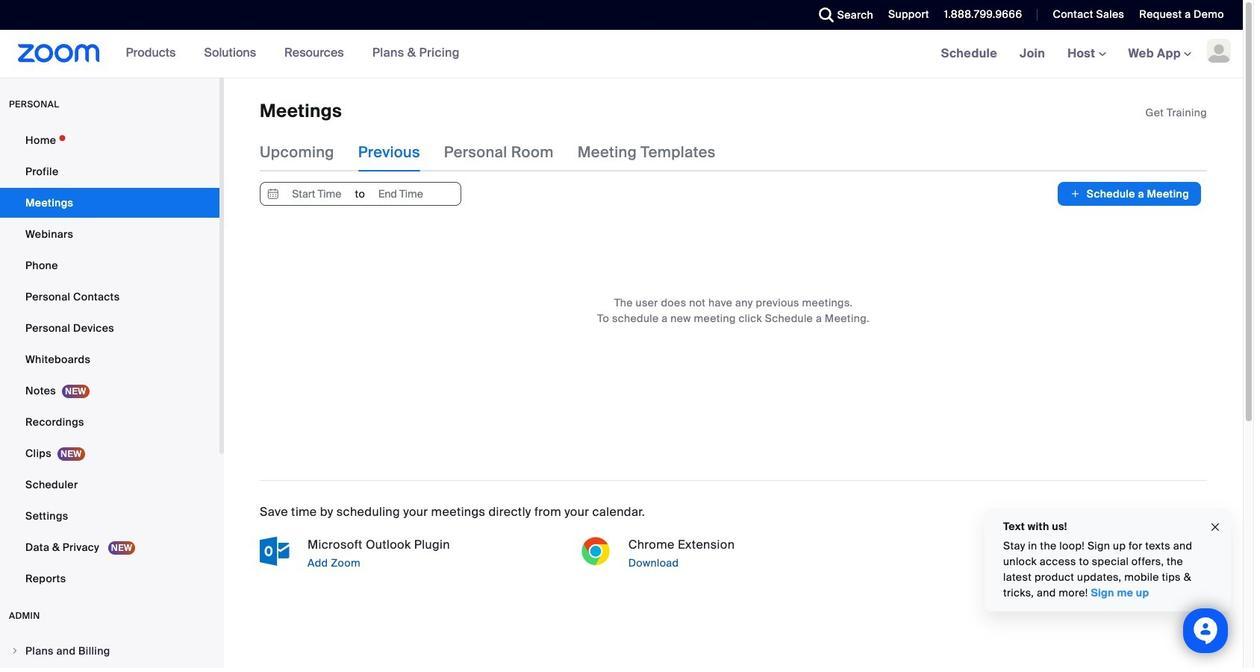 Task type: describe. For each thing, give the bounding box(es) containing it.
meetings navigation
[[930, 30, 1243, 78]]

personal menu menu
[[0, 125, 219, 596]]

product information navigation
[[100, 30, 471, 78]]

zoom logo image
[[18, 44, 100, 63]]



Task type: vqa. For each thing, say whether or not it's contained in the screenshot.
Menu Item on the left bottom
yes



Task type: locate. For each thing, give the bounding box(es) containing it.
date image
[[264, 183, 282, 206]]

right image
[[10, 647, 19, 656]]

application
[[1146, 105, 1207, 120]]

add image
[[1070, 187, 1081, 202]]

close image
[[1209, 519, 1221, 536]]

menu item
[[0, 638, 219, 666]]

Date Range Picker Start field
[[282, 183, 351, 206]]

banner
[[0, 30, 1243, 78]]

tabs of meeting tab list
[[260, 133, 740, 172]]

Date Range Picker End field
[[366, 183, 435, 206]]

profile picture image
[[1207, 39, 1231, 63]]



